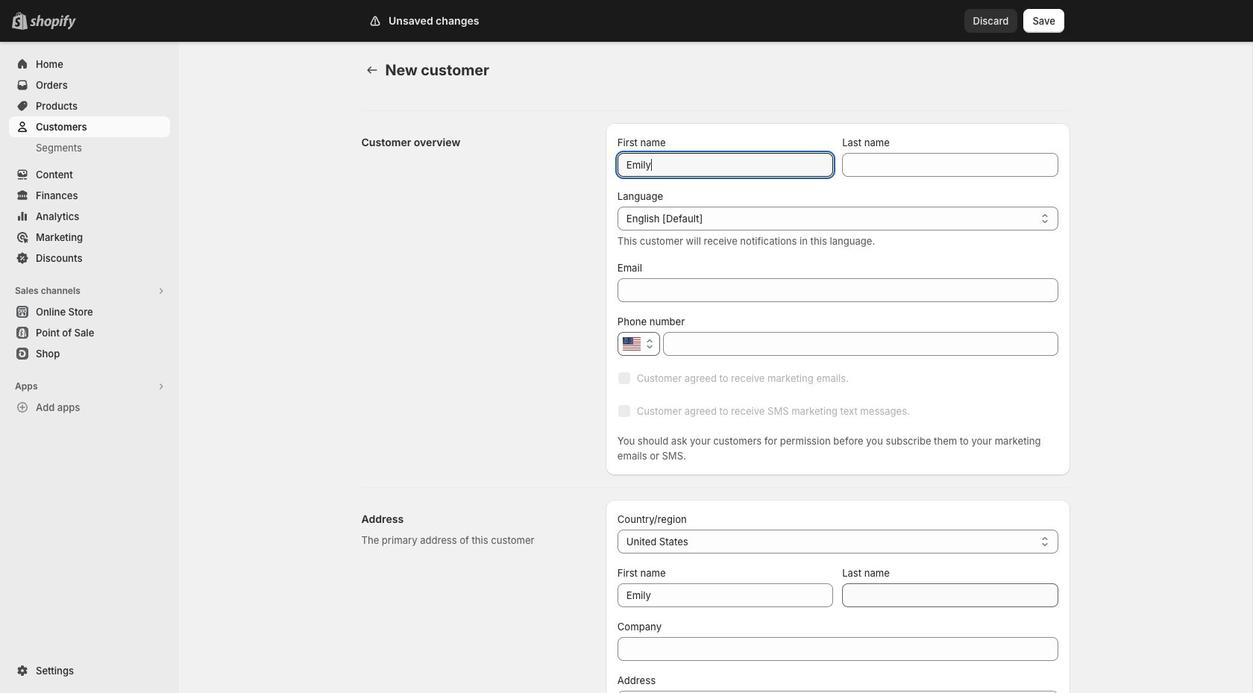 Task type: vqa. For each thing, say whether or not it's contained in the screenshot.
email field at top
yes



Task type: locate. For each thing, give the bounding box(es) containing it.
None text field
[[618, 153, 834, 177], [843, 584, 1059, 607], [618, 153, 834, 177], [843, 584, 1059, 607]]

None email field
[[618, 278, 1059, 302]]

shopify image
[[33, 15, 79, 30]]

None text field
[[843, 153, 1059, 177], [663, 332, 1059, 356], [618, 637, 1059, 661], [642, 691, 1059, 693], [843, 153, 1059, 177], [663, 332, 1059, 356], [618, 637, 1059, 661], [642, 691, 1059, 693]]



